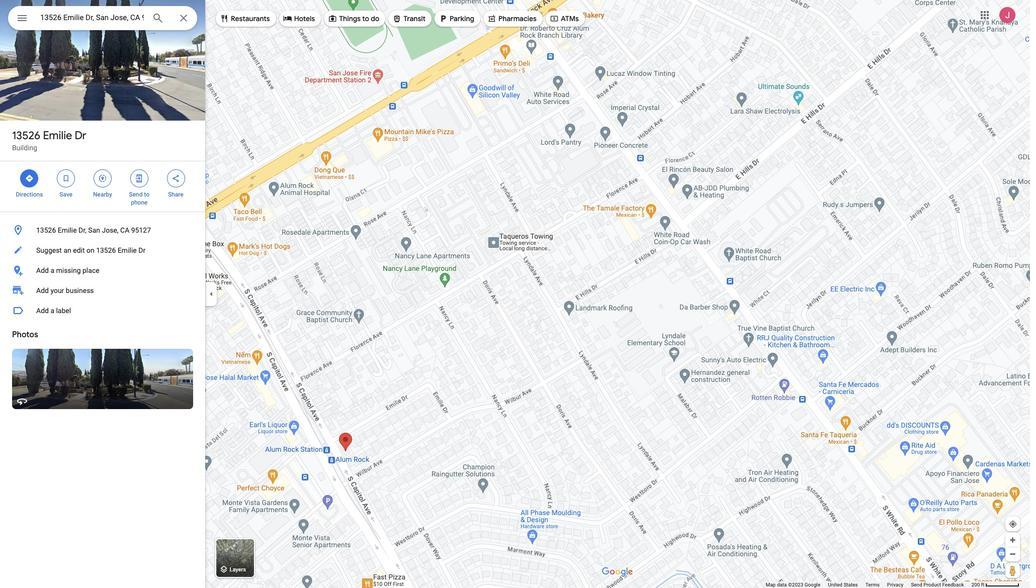 Task type: describe. For each thing, give the bounding box(es) containing it.
200 ft
[[972, 582, 985, 588]]

200
[[972, 582, 980, 588]]

parking
[[450, 14, 474, 23]]

13526 emilie dr main content
[[0, 0, 205, 589]]

13526 emilie dr, san jose, ca 95127
[[36, 226, 151, 234]]

directions
[[16, 191, 43, 198]]

suggest
[[36, 246, 62, 255]]

 atms
[[550, 13, 579, 24]]

a for label
[[50, 307, 54, 315]]

your
[[50, 287, 64, 295]]

united states
[[828, 582, 858, 588]]

13526 for dr
[[12, 129, 40, 143]]

 hotels
[[283, 13, 315, 24]]

google account: james peterson  
(james.peterson1902@gmail.com) image
[[1000, 7, 1016, 23]]

add for add a label
[[36, 307, 49, 315]]

actions for 13526 emilie dr region
[[0, 161, 205, 212]]

add for add your business
[[36, 287, 49, 295]]

terms
[[866, 582, 880, 588]]

13526 inside button
[[96, 246, 116, 255]]

photos
[[12, 330, 38, 340]]

building
[[12, 144, 37, 152]]

13526 Emilie Dr, San Jose, CA 95127 field
[[8, 6, 197, 30]]

dr inside the 13526 emilie dr building
[[75, 129, 86, 143]]

show your location image
[[1009, 520, 1018, 529]]

suggest an edit on 13526 emilie dr button
[[0, 240, 205, 261]]

privacy button
[[887, 582, 903, 589]]

share
[[168, 191, 184, 198]]

add a label
[[36, 307, 71, 315]]


[[135, 173, 144, 184]]

restaurants
[[231, 14, 270, 23]]

send to phone
[[129, 191, 149, 206]]

add for add a missing place
[[36, 267, 49, 275]]

send for send product feedback
[[911, 582, 922, 588]]

san
[[88, 226, 100, 234]]


[[171, 173, 180, 184]]

footer inside the google maps element
[[766, 582, 972, 589]]

dr inside button
[[138, 246, 145, 255]]

emilie inside suggest an edit on 13526 emilie dr button
[[118, 246, 137, 255]]

zoom out image
[[1009, 551, 1017, 558]]

atms
[[561, 14, 579, 23]]

13526 for dr,
[[36, 226, 56, 234]]

ft
[[981, 582, 985, 588]]

collapse side panel image
[[206, 289, 217, 300]]

13526 emilie dr, san jose, ca 95127 button
[[0, 220, 205, 240]]

add a missing place
[[36, 267, 99, 275]]

none field inside the '13526 emilie dr, san jose, ca 95127' field
[[40, 12, 144, 24]]


[[487, 13, 496, 24]]

layers
[[230, 567, 246, 574]]

add a missing place button
[[0, 261, 205, 281]]

©2023
[[788, 582, 803, 588]]

show street view coverage image
[[1006, 563, 1020, 578]]

 button
[[8, 6, 36, 32]]

send product feedback button
[[911, 582, 964, 589]]

map data ©2023 google
[[766, 582, 821, 588]]

emilie for dr,
[[58, 226, 77, 234]]

suggest an edit on 13526 emilie dr
[[36, 246, 145, 255]]

 parking
[[439, 13, 474, 24]]

 things to do
[[328, 13, 379, 24]]



Task type: vqa. For each thing, say whether or not it's contained in the screenshot.
Total duration 6 hr 33 min. element on the bottom of page
no



Task type: locate. For each thing, give the bounding box(es) containing it.
a for missing
[[50, 267, 54, 275]]

13526 emilie dr building
[[12, 129, 86, 152]]

nearby
[[93, 191, 112, 198]]

0 horizontal spatial dr
[[75, 129, 86, 143]]

emilie down ca
[[118, 246, 137, 255]]

13526 inside button
[[36, 226, 56, 234]]

0 horizontal spatial send
[[129, 191, 143, 198]]

map
[[766, 582, 776, 588]]

13526 right the on
[[96, 246, 116, 255]]

1 vertical spatial to
[[144, 191, 149, 198]]

2 vertical spatial add
[[36, 307, 49, 315]]

0 horizontal spatial to
[[144, 191, 149, 198]]

on
[[86, 246, 94, 255]]

None field
[[40, 12, 144, 24]]


[[98, 173, 107, 184]]

a left missing
[[50, 267, 54, 275]]

0 vertical spatial emilie
[[43, 129, 72, 143]]

2 vertical spatial 13526
[[96, 246, 116, 255]]

1 add from the top
[[36, 267, 49, 275]]

1 vertical spatial send
[[911, 582, 922, 588]]

send inside 'button'
[[911, 582, 922, 588]]

product
[[924, 582, 941, 588]]

add left label
[[36, 307, 49, 315]]

a left label
[[50, 307, 54, 315]]

pharmacies
[[498, 14, 537, 23]]

0 vertical spatial 13526
[[12, 129, 40, 143]]

a inside button
[[50, 307, 54, 315]]

send product feedback
[[911, 582, 964, 588]]

emilie inside "13526 emilie dr, san jose, ca 95127" button
[[58, 226, 77, 234]]

footer
[[766, 582, 972, 589]]

edit
[[73, 246, 85, 255]]

a inside button
[[50, 267, 54, 275]]

transit
[[404, 14, 426, 23]]

0 vertical spatial to
[[362, 14, 369, 23]]

save
[[60, 191, 72, 198]]

to inside  things to do
[[362, 14, 369, 23]]

1 vertical spatial a
[[50, 307, 54, 315]]

to left do in the left top of the page
[[362, 14, 369, 23]]

google
[[805, 582, 821, 588]]

 restaurants
[[220, 13, 270, 24]]

1 vertical spatial 13526
[[36, 226, 56, 234]]

google maps element
[[0, 0, 1030, 589]]

emilie
[[43, 129, 72, 143], [58, 226, 77, 234], [118, 246, 137, 255]]

dr
[[75, 129, 86, 143], [138, 246, 145, 255]]

emilie left dr,
[[58, 226, 77, 234]]

things
[[339, 14, 361, 23]]

emilie up ''
[[43, 129, 72, 143]]

missing
[[56, 267, 81, 275]]


[[61, 173, 71, 184]]

2 vertical spatial emilie
[[118, 246, 137, 255]]

zoom in image
[[1009, 537, 1017, 544]]

emilie inside the 13526 emilie dr building
[[43, 129, 72, 143]]


[[220, 13, 229, 24]]

ca
[[120, 226, 129, 234]]

add down the suggest
[[36, 267, 49, 275]]

a
[[50, 267, 54, 275], [50, 307, 54, 315]]

0 vertical spatial add
[[36, 267, 49, 275]]

united
[[828, 582, 843, 588]]


[[328, 13, 337, 24]]


[[25, 173, 34, 184]]

add a label button
[[0, 301, 205, 321]]

1 horizontal spatial dr
[[138, 246, 145, 255]]


[[283, 13, 292, 24]]

to up phone
[[144, 191, 149, 198]]

hotels
[[294, 14, 315, 23]]

united states button
[[828, 582, 858, 589]]

place
[[83, 267, 99, 275]]

jose,
[[102, 226, 119, 234]]

states
[[844, 582, 858, 588]]

feedback
[[942, 582, 964, 588]]

add inside button
[[36, 307, 49, 315]]

add your business
[[36, 287, 94, 295]]


[[392, 13, 402, 24]]


[[550, 13, 559, 24]]

0 vertical spatial dr
[[75, 129, 86, 143]]

13526 up the suggest
[[36, 226, 56, 234]]

1 horizontal spatial to
[[362, 14, 369, 23]]

2 a from the top
[[50, 307, 54, 315]]

send left product
[[911, 582, 922, 588]]

3 add from the top
[[36, 307, 49, 315]]

13526
[[12, 129, 40, 143], [36, 226, 56, 234], [96, 246, 116, 255]]

200 ft button
[[972, 582, 1020, 588]]


[[16, 11, 28, 25]]

emilie for dr
[[43, 129, 72, 143]]

add inside button
[[36, 267, 49, 275]]

 transit
[[392, 13, 426, 24]]

an
[[64, 246, 71, 255]]

to
[[362, 14, 369, 23], [144, 191, 149, 198]]

1 vertical spatial dr
[[138, 246, 145, 255]]

1 a from the top
[[50, 267, 54, 275]]

phone
[[131, 199, 148, 206]]

privacy
[[887, 582, 903, 588]]

send for send to phone
[[129, 191, 143, 198]]

label
[[56, 307, 71, 315]]

send
[[129, 191, 143, 198], [911, 582, 922, 588]]

add
[[36, 267, 49, 275], [36, 287, 49, 295], [36, 307, 49, 315]]

to inside "send to phone"
[[144, 191, 149, 198]]

add left your
[[36, 287, 49, 295]]

1 horizontal spatial send
[[911, 582, 922, 588]]

data
[[777, 582, 787, 588]]

dr,
[[79, 226, 86, 234]]

1 vertical spatial emilie
[[58, 226, 77, 234]]

business
[[66, 287, 94, 295]]

95127
[[131, 226, 151, 234]]

0 vertical spatial a
[[50, 267, 54, 275]]

13526 inside the 13526 emilie dr building
[[12, 129, 40, 143]]

terms button
[[866, 582, 880, 589]]

1 vertical spatial add
[[36, 287, 49, 295]]

do
[[371, 14, 379, 23]]

2 add from the top
[[36, 287, 49, 295]]

 search field
[[8, 6, 197, 32]]


[[439, 13, 448, 24]]

add your business link
[[0, 281, 205, 301]]

send up phone
[[129, 191, 143, 198]]

send inside "send to phone"
[[129, 191, 143, 198]]

 pharmacies
[[487, 13, 537, 24]]

0 vertical spatial send
[[129, 191, 143, 198]]

footer containing map data ©2023 google
[[766, 582, 972, 589]]

13526 up the building
[[12, 129, 40, 143]]



